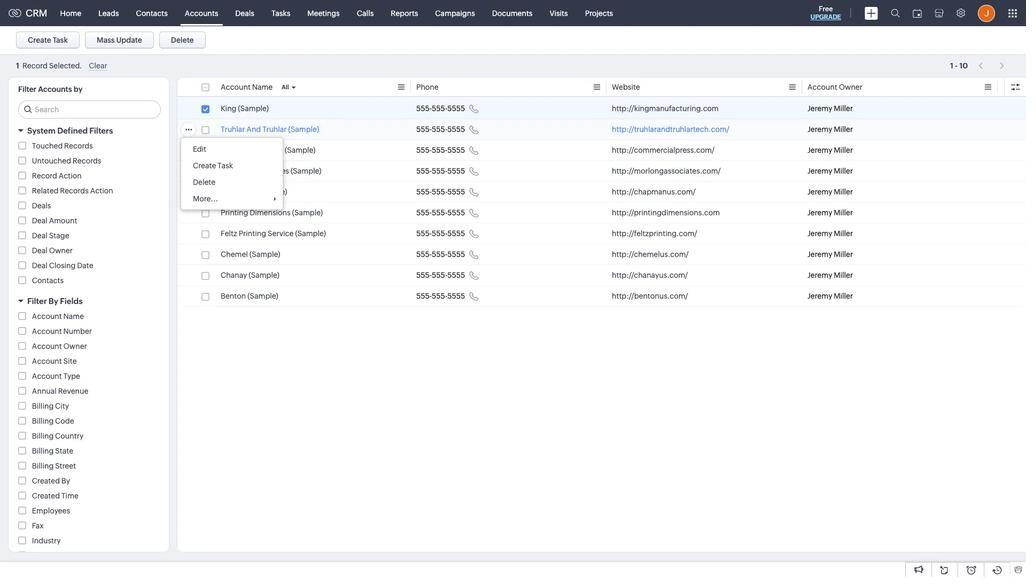 Task type: locate. For each thing, give the bounding box(es) containing it.
free
[[819, 5, 833, 13]]

0 vertical spatial by
[[49, 297, 58, 306]]

0 vertical spatial printing
[[221, 208, 248, 217]]

10 miller from the top
[[834, 292, 853, 300]]

3 miller from the top
[[834, 146, 853, 154]]

0 vertical spatial create task
[[28, 36, 68, 44]]

2 10 from the top
[[960, 62, 968, 70]]

1 5555 from the top
[[448, 104, 465, 113]]

name down fields
[[63, 312, 84, 321]]

8 555-555-5555 from the top
[[416, 250, 465, 259]]

fax
[[32, 522, 44, 530]]

jeremy for http://commercialpress.com/
[[808, 146, 833, 154]]

2 navigation from the top
[[974, 58, 1010, 74]]

555-555-5555
[[416, 104, 465, 113], [416, 125, 465, 134], [416, 146, 465, 154], [416, 167, 465, 175], [416, 188, 465, 196], [416, 208, 465, 217], [416, 229, 465, 238], [416, 250, 465, 259], [416, 271, 465, 280], [416, 292, 465, 300]]

system
[[27, 126, 56, 135]]

account site
[[32, 357, 77, 366]]

name for all
[[252, 83, 273, 91]]

4 miller from the top
[[834, 167, 853, 175]]

Search text field
[[19, 101, 160, 118]]

create
[[28, 36, 51, 44], [193, 161, 216, 170]]

1 horizontal spatial by
[[61, 477, 70, 485]]

miller for http://chemelus.com/
[[834, 250, 853, 259]]

1 vertical spatial printing
[[239, 229, 266, 238]]

records down defined on the top of the page
[[64, 142, 93, 150]]

2 created from the top
[[32, 492, 60, 500]]

filter down record
[[18, 85, 36, 94]]

10 5555 from the top
[[448, 292, 465, 300]]

5 5555 from the top
[[448, 188, 465, 196]]

http://chanayus.com/
[[612, 271, 688, 280]]

9 jeremy miller from the top
[[808, 271, 853, 280]]

filter for filter by fields
[[27, 297, 47, 306]]

filter left fields
[[27, 297, 47, 306]]

http://printingdimensions.com link
[[612, 207, 720, 218]]

3 5555 from the top
[[448, 146, 465, 154]]

0 vertical spatial create
[[28, 36, 51, 44]]

account
[[221, 83, 251, 91], [808, 83, 838, 91], [32, 312, 62, 321], [32, 327, 62, 336], [32, 342, 62, 351], [32, 357, 62, 366], [32, 372, 62, 381]]

billing up billing street
[[32, 447, 54, 455]]

created up employees
[[32, 492, 60, 500]]

jeremy miller for http://chapmanus.com/
[[808, 188, 853, 196]]

10 for first navigation from the top of the page
[[960, 61, 968, 70]]

country
[[55, 432, 84, 440]]

1 vertical spatial account name
[[32, 312, 84, 321]]

7 555-555-5555 from the top
[[416, 229, 465, 238]]

1 - 10 for 1st navigation from the bottom
[[950, 62, 968, 70]]

9 jeremy from the top
[[808, 271, 833, 280]]

billing down annual
[[32, 402, 54, 411]]

jeremy for http://bentonus.com/
[[808, 292, 833, 300]]

1 vertical spatial filter
[[27, 297, 47, 306]]

0 vertical spatial records
[[64, 142, 93, 150]]

deal down deal stage
[[32, 246, 47, 255]]

filter inside dropdown button
[[27, 297, 47, 306]]

10 jeremy miller from the top
[[808, 292, 853, 300]]

http://printingdimensions.com
[[612, 208, 720, 217]]

1 555-555-5555 from the top
[[416, 104, 465, 113]]

records down the record action
[[60, 187, 89, 195]]

printing down chapman
[[221, 208, 248, 217]]

0 horizontal spatial account name
[[32, 312, 84, 321]]

1 - from the top
[[955, 61, 958, 70]]

1 vertical spatial name
[[63, 312, 84, 321]]

accounts up the delete button
[[185, 9, 218, 17]]

1 10 from the top
[[960, 61, 968, 70]]

leads link
[[90, 0, 128, 26]]

jeremy miller for http://chemelus.com/
[[808, 250, 853, 259]]

9 miller from the top
[[834, 271, 853, 280]]

dimensions
[[250, 208, 291, 217]]

touched
[[32, 142, 63, 150]]

jeremy miller for http://feltzprinting.com/
[[808, 229, 853, 238]]

2 5555 from the top
[[448, 125, 465, 134]]

by left fields
[[49, 297, 58, 306]]

billing for billing country
[[32, 432, 54, 440]]

1 horizontal spatial account owner
[[808, 83, 863, 91]]

0 vertical spatial owner
[[839, 83, 863, 91]]

3 jeremy from the top
[[808, 146, 833, 154]]

1 horizontal spatial create
[[193, 161, 216, 170]]

1 horizontal spatial deals
[[235, 9, 254, 17]]

0 horizontal spatial truhlar
[[221, 125, 245, 134]]

edit link
[[181, 141, 283, 157]]

1 vertical spatial action
[[90, 187, 113, 195]]

1 vertical spatial by
[[61, 477, 70, 485]]

5 555-555-5555 from the top
[[416, 188, 465, 196]]

last
[[32, 552, 46, 560]]

1 deal from the top
[[32, 216, 47, 225]]

edit
[[193, 145, 206, 153]]

campaigns link
[[427, 0, 484, 26]]

employees
[[32, 507, 70, 515]]

and
[[247, 125, 261, 134]]

mass update button
[[85, 32, 154, 49]]

jeremy miller for http://kingmanufacturing.com
[[808, 104, 853, 113]]

truhlar up press
[[262, 125, 287, 134]]

time down created by
[[61, 492, 79, 500]]

2 555-555-5555 from the top
[[416, 125, 465, 134]]

7 5555 from the top
[[448, 229, 465, 238]]

leads
[[98, 9, 119, 17]]

navigation
[[974, 58, 1010, 73], [974, 58, 1010, 74]]

record
[[22, 62, 47, 70]]

truhlar up edit link
[[221, 125, 245, 134]]

account owner
[[808, 83, 863, 91], [32, 342, 87, 351]]

10
[[960, 61, 968, 70], [960, 62, 968, 70]]

- for 1st navigation from the bottom
[[955, 62, 958, 70]]

created for created by
[[32, 477, 60, 485]]

7 jeremy from the top
[[808, 229, 833, 238]]

1 for 1st navigation from the bottom
[[950, 62, 954, 70]]

name for account number
[[63, 312, 84, 321]]

0 vertical spatial created
[[32, 477, 60, 485]]

555-555-5555 for truhlar and truhlar (sample)
[[416, 125, 465, 134]]

task down edit link
[[218, 161, 233, 170]]

delete button
[[159, 32, 206, 49]]

6 5555 from the top
[[448, 208, 465, 217]]

3 billing from the top
[[32, 432, 54, 440]]

555-555-5555 for chanay (sample)
[[416, 271, 465, 280]]

delete down accounts link
[[171, 36, 194, 44]]

printing up chemel (sample)
[[239, 229, 266, 238]]

http://commercialpress.com/
[[612, 146, 715, 154]]

5 miller from the top
[[834, 188, 853, 196]]

1 horizontal spatial contacts
[[136, 9, 168, 17]]

amount
[[49, 216, 77, 225]]

4 jeremy miller from the top
[[808, 167, 853, 175]]

task up selected.
[[53, 36, 68, 44]]

contacts down "closing"
[[32, 276, 64, 285]]

555-
[[416, 104, 432, 113], [432, 104, 448, 113], [416, 125, 432, 134], [432, 125, 448, 134], [416, 146, 432, 154], [432, 146, 448, 154], [416, 167, 432, 175], [432, 167, 448, 175], [416, 188, 432, 196], [432, 188, 448, 196], [416, 208, 432, 217], [432, 208, 448, 217], [416, 229, 432, 238], [432, 229, 448, 238], [416, 250, 432, 259], [432, 250, 448, 259], [416, 271, 432, 280], [432, 271, 448, 280], [416, 292, 432, 300], [432, 292, 448, 300]]

touched records
[[32, 142, 93, 150]]

created down billing street
[[32, 477, 60, 485]]

8 5555 from the top
[[448, 250, 465, 259]]

industry
[[32, 537, 61, 545]]

documents
[[492, 9, 533, 17]]

555-555-5555 for commercial press (sample)
[[416, 146, 465, 154]]

more...
[[193, 195, 218, 203]]

1 vertical spatial accounts
[[38, 85, 72, 94]]

billing up created by
[[32, 462, 54, 470]]

created for created time
[[32, 492, 60, 500]]

1 miller from the top
[[834, 104, 853, 113]]

jeremy miller
[[808, 104, 853, 113], [808, 125, 853, 134], [808, 146, 853, 154], [808, 167, 853, 175], [808, 188, 853, 196], [808, 208, 853, 217], [808, 229, 853, 238], [808, 250, 853, 259], [808, 271, 853, 280], [808, 292, 853, 300]]

stage
[[49, 231, 69, 240]]

2 billing from the top
[[32, 417, 54, 426]]

by inside dropdown button
[[49, 297, 58, 306]]

delete
[[171, 36, 194, 44], [193, 178, 215, 187]]

miller for http://chanayus.com/
[[834, 271, 853, 280]]

name left 'all'
[[252, 83, 273, 91]]

meetings link
[[299, 0, 348, 26]]

1 horizontal spatial task
[[218, 161, 233, 170]]

filter
[[18, 85, 36, 94], [27, 297, 47, 306]]

1 horizontal spatial account name
[[221, 83, 273, 91]]

http://morlongassociates.com/ link
[[612, 166, 721, 176]]

0 horizontal spatial task
[[53, 36, 68, 44]]

1 horizontal spatial create task
[[193, 161, 233, 170]]

1 1 - 10 from the top
[[950, 61, 968, 70]]

(sample) down feltz printing service (sample) link
[[249, 250, 280, 259]]

create up record
[[28, 36, 51, 44]]

1 vertical spatial deals
[[32, 202, 51, 210]]

0 vertical spatial action
[[59, 172, 82, 180]]

account name up king (sample)
[[221, 83, 273, 91]]

jeremy for http://chemelus.com/
[[808, 250, 833, 259]]

deal for deal amount
[[32, 216, 47, 225]]

1 billing from the top
[[32, 402, 54, 411]]

5555 for http://chemelus.com/
[[448, 250, 465, 259]]

site
[[63, 357, 77, 366]]

contacts
[[136, 9, 168, 17], [32, 276, 64, 285]]

associates
[[252, 167, 289, 175]]

account name up account number
[[32, 312, 84, 321]]

1 horizontal spatial truhlar
[[262, 125, 287, 134]]

action down untouched records
[[90, 187, 113, 195]]

jeremy
[[808, 104, 833, 113], [808, 125, 833, 134], [808, 146, 833, 154], [808, 167, 833, 175], [808, 188, 833, 196], [808, 208, 833, 217], [808, 229, 833, 238], [808, 250, 833, 259], [808, 271, 833, 280], [808, 292, 833, 300]]

king
[[221, 104, 237, 113]]

0 vertical spatial delete
[[171, 36, 194, 44]]

5555
[[448, 104, 465, 113], [448, 125, 465, 134], [448, 146, 465, 154], [448, 167, 465, 175], [448, 188, 465, 196], [448, 208, 465, 217], [448, 229, 465, 238], [448, 250, 465, 259], [448, 271, 465, 280], [448, 292, 465, 300]]

create task
[[28, 36, 68, 44], [193, 161, 233, 170]]

jeremy miller for http://morlongassociates.com/
[[808, 167, 853, 175]]

(sample) up printing dimensions (sample)
[[256, 188, 287, 196]]

0 vertical spatial filter
[[18, 85, 36, 94]]

2 - from the top
[[955, 62, 958, 70]]

create down edit at the left top of the page
[[193, 161, 216, 170]]

0 vertical spatial accounts
[[185, 9, 218, 17]]

chapman
[[221, 188, 255, 196]]

(sample) up service
[[292, 208, 323, 217]]

miller
[[834, 104, 853, 113], [834, 125, 853, 134], [834, 146, 853, 154], [834, 167, 853, 175], [834, 188, 853, 196], [834, 208, 853, 217], [834, 229, 853, 238], [834, 250, 853, 259], [834, 271, 853, 280], [834, 292, 853, 300]]

activity
[[48, 552, 74, 560]]

service
[[268, 229, 294, 238]]

create task up 1 record selected.
[[28, 36, 68, 44]]

state
[[55, 447, 73, 455]]

related
[[32, 187, 58, 195]]

4 deal from the top
[[32, 261, 47, 270]]

5555 for http://commercialpress.com/
[[448, 146, 465, 154]]

delete up more... on the top left
[[193, 178, 215, 187]]

0 horizontal spatial name
[[63, 312, 84, 321]]

by for created
[[61, 477, 70, 485]]

http://morlongassociates.com/
[[612, 167, 721, 175]]

record action
[[32, 172, 82, 180]]

deal for deal owner
[[32, 246, 47, 255]]

555-555-5555 for benton (sample)
[[416, 292, 465, 300]]

by
[[49, 297, 58, 306], [61, 477, 70, 485]]

by
[[74, 85, 83, 94]]

deal stage
[[32, 231, 69, 240]]

records down touched records
[[73, 157, 101, 165]]

0 horizontal spatial contacts
[[32, 276, 64, 285]]

filter for filter accounts by
[[18, 85, 36, 94]]

5 jeremy from the top
[[808, 188, 833, 196]]

contacts up update
[[136, 9, 168, 17]]

0 horizontal spatial by
[[49, 297, 58, 306]]

chapman (sample)
[[221, 188, 287, 196]]

4 5555 from the top
[[448, 167, 465, 175]]

6 jeremy miller from the top
[[808, 208, 853, 217]]

time right activity
[[76, 552, 93, 560]]

0 vertical spatial deals
[[235, 9, 254, 17]]

0 vertical spatial account name
[[221, 83, 273, 91]]

9 5555 from the top
[[448, 271, 465, 280]]

jeremy for http://truhlarandtruhlartech.com/
[[808, 125, 833, 134]]

2 miller from the top
[[834, 125, 853, 134]]

deal down deal owner
[[32, 261, 47, 270]]

5 jeremy miller from the top
[[808, 188, 853, 196]]

9 555-555-5555 from the top
[[416, 271, 465, 280]]

action up "related records action"
[[59, 172, 82, 180]]

crm link
[[9, 7, 47, 19]]

10 jeremy from the top
[[808, 292, 833, 300]]

6 jeremy from the top
[[808, 208, 833, 217]]

jeremy miller for http://printingdimensions.com
[[808, 208, 853, 217]]

4 jeremy from the top
[[808, 167, 833, 175]]

6 miller from the top
[[834, 208, 853, 217]]

3 deal from the top
[[32, 246, 47, 255]]

1 vertical spatial account owner
[[32, 342, 87, 351]]

deal up deal stage
[[32, 216, 47, 225]]

city
[[55, 402, 69, 411]]

deals down related
[[32, 202, 51, 210]]

1 truhlar from the left
[[221, 125, 245, 134]]

deals left tasks
[[235, 9, 254, 17]]

jeremy for http://chanayus.com/
[[808, 271, 833, 280]]

2 jeremy miller from the top
[[808, 125, 853, 134]]

0 horizontal spatial create task
[[28, 36, 68, 44]]

2 jeremy from the top
[[808, 125, 833, 134]]

2 deal from the top
[[32, 231, 47, 240]]

5 billing from the top
[[32, 462, 54, 470]]

10 555-555-5555 from the top
[[416, 292, 465, 300]]

1 horizontal spatial name
[[252, 83, 273, 91]]

4 billing from the top
[[32, 447, 54, 455]]

jeremy miller for http://commercialpress.com/
[[808, 146, 853, 154]]

by down street
[[61, 477, 70, 485]]

1 jeremy from the top
[[808, 104, 833, 113]]

2 vertical spatial records
[[60, 187, 89, 195]]

7 miller from the top
[[834, 229, 853, 238]]

miller for http://chapmanus.com/
[[834, 188, 853, 196]]

8 jeremy miller from the top
[[808, 250, 853, 259]]

1 vertical spatial create task
[[193, 161, 233, 170]]

account type
[[32, 372, 80, 381]]

projects link
[[577, 0, 622, 26]]

0 vertical spatial name
[[252, 83, 273, 91]]

3 555-555-5555 from the top
[[416, 146, 465, 154]]

7 jeremy miller from the top
[[808, 229, 853, 238]]

0 horizontal spatial create
[[28, 36, 51, 44]]

0 horizontal spatial account owner
[[32, 342, 87, 351]]

1 vertical spatial created
[[32, 492, 60, 500]]

billing up the billing state at the left bottom
[[32, 432, 54, 440]]

name
[[252, 83, 273, 91], [63, 312, 84, 321]]

1 jeremy miller from the top
[[808, 104, 853, 113]]

(sample) right press
[[285, 146, 316, 154]]

(sample) up commercial press (sample) link
[[288, 125, 319, 134]]

billing down billing city
[[32, 417, 54, 426]]

create task down edit at the left top of the page
[[193, 161, 233, 170]]

accounts left "by" at the top
[[38, 85, 72, 94]]

1 created from the top
[[32, 477, 60, 485]]

truhlar
[[221, 125, 245, 134], [262, 125, 287, 134]]

truhlar and truhlar (sample)
[[221, 125, 319, 134]]

records for related
[[60, 187, 89, 195]]

8 jeremy from the top
[[808, 250, 833, 259]]

3 jeremy miller from the top
[[808, 146, 853, 154]]

8 miller from the top
[[834, 250, 853, 259]]

deal left stage
[[32, 231, 47, 240]]

4 555-555-5555 from the top
[[416, 167, 465, 175]]

1 - 10 for first navigation from the top of the page
[[950, 61, 968, 70]]

miller for http://printingdimensions.com
[[834, 208, 853, 217]]

morlong associates (sample) link
[[221, 166, 322, 176]]

by for filter
[[49, 297, 58, 306]]

miller for http://feltzprinting.com/
[[834, 229, 853, 238]]

2 1 - 10 from the top
[[950, 62, 968, 70]]

king (sample)
[[221, 104, 269, 113]]

miller for http://bentonus.com/
[[834, 292, 853, 300]]

0 vertical spatial task
[[53, 36, 68, 44]]

1 vertical spatial records
[[73, 157, 101, 165]]

5555 for http://chanayus.com/
[[448, 271, 465, 280]]

row group
[[177, 98, 1026, 307]]

(sample) up and
[[238, 104, 269, 113]]

billing for billing code
[[32, 417, 54, 426]]

0 horizontal spatial action
[[59, 172, 82, 180]]

5555 for http://kingmanufacturing.com
[[448, 104, 465, 113]]

6 555-555-5555 from the top
[[416, 208, 465, 217]]

chanay (sample) link
[[221, 270, 280, 281]]

555-555-5555 for chapman (sample)
[[416, 188, 465, 196]]

all
[[282, 84, 289, 90]]

records for touched
[[64, 142, 93, 150]]

0 horizontal spatial deals
[[32, 202, 51, 210]]



Task type: vqa. For each thing, say whether or not it's contained in the screenshot.
Draft
no



Task type: describe. For each thing, give the bounding box(es) containing it.
printing dimensions (sample) link
[[221, 207, 323, 218]]

billing state
[[32, 447, 73, 455]]

tasks link
[[263, 0, 299, 26]]

commercial press (sample)
[[221, 146, 316, 154]]

miller for http://commercialpress.com/
[[834, 146, 853, 154]]

555-555-5555 for printing dimensions (sample)
[[416, 208, 465, 217]]

billing for billing city
[[32, 402, 54, 411]]

commercial
[[221, 146, 263, 154]]

account name for account number
[[32, 312, 84, 321]]

type
[[63, 372, 80, 381]]

morlong
[[221, 167, 250, 175]]

delete inside button
[[171, 36, 194, 44]]

billing for billing state
[[32, 447, 54, 455]]

chemel
[[221, 250, 248, 259]]

5555 for http://morlongassociates.com/
[[448, 167, 465, 175]]

morlong associates (sample)
[[221, 167, 322, 175]]

meetings
[[308, 9, 340, 17]]

calls link
[[348, 0, 382, 26]]

0 vertical spatial account owner
[[808, 83, 863, 91]]

555-555-5555 for morlong associates (sample)
[[416, 167, 465, 175]]

0 vertical spatial time
[[61, 492, 79, 500]]

contacts link
[[128, 0, 176, 26]]

1 vertical spatial owner
[[49, 246, 73, 255]]

billing street
[[32, 462, 76, 470]]

billing country
[[32, 432, 84, 440]]

http://feltzprinting.com/
[[612, 229, 697, 238]]

home link
[[52, 0, 90, 26]]

1 navigation from the top
[[974, 58, 1010, 73]]

http://chapmanus.com/ link
[[612, 187, 696, 197]]

http://bentonus.com/
[[612, 292, 688, 300]]

1 vertical spatial task
[[218, 161, 233, 170]]

defined
[[57, 126, 88, 135]]

created time
[[32, 492, 79, 500]]

campaigns
[[435, 9, 475, 17]]

created by
[[32, 477, 70, 485]]

date
[[77, 261, 93, 270]]

accounts link
[[176, 0, 227, 26]]

feltz
[[221, 229, 237, 238]]

reports
[[391, 9, 418, 17]]

documents link
[[484, 0, 541, 26]]

crm
[[26, 7, 47, 19]]

1 vertical spatial time
[[76, 552, 93, 560]]

1 record selected.
[[16, 62, 82, 70]]

1 vertical spatial create
[[193, 161, 216, 170]]

(sample) inside "link"
[[249, 250, 280, 259]]

projects
[[585, 9, 613, 17]]

5555 for http://bentonus.com/
[[448, 292, 465, 300]]

deal closing date
[[32, 261, 93, 270]]

jeremy for http://feltzprinting.com/
[[808, 229, 833, 238]]

http://chanayus.com/ link
[[612, 270, 688, 281]]

last activity time
[[32, 552, 93, 560]]

miller for http://truhlarandtruhlartech.com/
[[834, 125, 853, 134]]

http://kingmanufacturing.com
[[612, 104, 719, 113]]

jeremy for http://chapmanus.com/
[[808, 188, 833, 196]]

deals link
[[227, 0, 263, 26]]

5555 for http://truhlarandtruhlartech.com/
[[448, 125, 465, 134]]

account name for all
[[221, 83, 273, 91]]

0 vertical spatial contacts
[[136, 9, 168, 17]]

code
[[55, 417, 74, 426]]

deal amount
[[32, 216, 77, 225]]

annual
[[32, 387, 57, 396]]

record
[[32, 172, 57, 180]]

task inside button
[[53, 36, 68, 44]]

deal for deal stage
[[32, 231, 47, 240]]

row group containing king (sample)
[[177, 98, 1026, 307]]

- for first navigation from the top of the page
[[955, 61, 958, 70]]

king (sample) link
[[221, 103, 269, 114]]

benton
[[221, 292, 246, 300]]

http://chemelus.com/ link
[[612, 249, 689, 260]]

miller for http://kingmanufacturing.com
[[834, 104, 853, 113]]

2 vertical spatial owner
[[63, 342, 87, 351]]

free upgrade
[[811, 5, 841, 21]]

filters
[[89, 126, 113, 135]]

benton (sample)
[[221, 292, 278, 300]]

1 for first navigation from the top of the page
[[950, 61, 954, 70]]

jeremy miller for http://truhlarandtruhlartech.com/
[[808, 125, 853, 134]]

1 horizontal spatial accounts
[[185, 9, 218, 17]]

(sample) right associates
[[291, 167, 322, 175]]

10 for 1st navigation from the bottom
[[960, 62, 968, 70]]

upgrade
[[811, 13, 841, 21]]

create task button
[[16, 32, 80, 49]]

555-555-5555 for feltz printing service (sample)
[[416, 229, 465, 238]]

system defined filters
[[27, 126, 113, 135]]

printing dimensions (sample)
[[221, 208, 323, 217]]

555-555-5555 for chemel (sample)
[[416, 250, 465, 259]]

1 vertical spatial delete
[[193, 178, 215, 187]]

http://chapmanus.com/
[[612, 188, 696, 196]]

5555 for http://chapmanus.com/
[[448, 188, 465, 196]]

jeremy for http://kingmanufacturing.com
[[808, 104, 833, 113]]

chemel (sample)
[[221, 250, 280, 259]]

jeremy for http://morlongassociates.com/
[[808, 167, 833, 175]]

(sample) down chanay (sample) link
[[248, 292, 278, 300]]

deal for deal closing date
[[32, 261, 47, 270]]

2 truhlar from the left
[[262, 125, 287, 134]]

visits link
[[541, 0, 577, 26]]

calls
[[357, 9, 374, 17]]

filter by fields
[[27, 297, 83, 306]]

555-555-5555 for king (sample)
[[416, 104, 465, 113]]

http://feltzprinting.com/ link
[[612, 228, 697, 239]]

(sample) down chemel (sample) "link"
[[249, 271, 280, 280]]

revenue
[[58, 387, 88, 396]]

1 vertical spatial contacts
[[32, 276, 64, 285]]

jeremy miller for http://chanayus.com/
[[808, 271, 853, 280]]

filter by fields button
[[9, 292, 169, 311]]

number
[[63, 327, 92, 336]]

benton (sample) link
[[221, 291, 278, 301]]

jeremy miller for http://bentonus.com/
[[808, 292, 853, 300]]

untouched
[[32, 157, 71, 165]]

http://kingmanufacturing.com link
[[612, 103, 719, 114]]

0 horizontal spatial accounts
[[38, 85, 72, 94]]

1 horizontal spatial action
[[90, 187, 113, 195]]

chanay
[[221, 271, 247, 280]]

5555 for http://printingdimensions.com
[[448, 208, 465, 217]]

http://truhlarandtruhlartech.com/ link
[[612, 124, 730, 135]]

press
[[265, 146, 283, 154]]

filter accounts by
[[18, 85, 83, 94]]

billing for billing street
[[32, 462, 54, 470]]

(sample) right service
[[295, 229, 326, 238]]

billing city
[[32, 402, 69, 411]]

jeremy for http://printingdimensions.com
[[808, 208, 833, 217]]

records for untouched
[[73, 157, 101, 165]]

chapman (sample) link
[[221, 187, 287, 197]]

create inside button
[[28, 36, 51, 44]]

home
[[60, 9, 81, 17]]

http://chemelus.com/
[[612, 250, 689, 259]]

related records action
[[32, 187, 113, 195]]

http://bentonus.com/ link
[[612, 291, 688, 301]]

5555 for http://feltzprinting.com/
[[448, 229, 465, 238]]

create task inside button
[[28, 36, 68, 44]]

miller for http://morlongassociates.com/
[[834, 167, 853, 175]]



